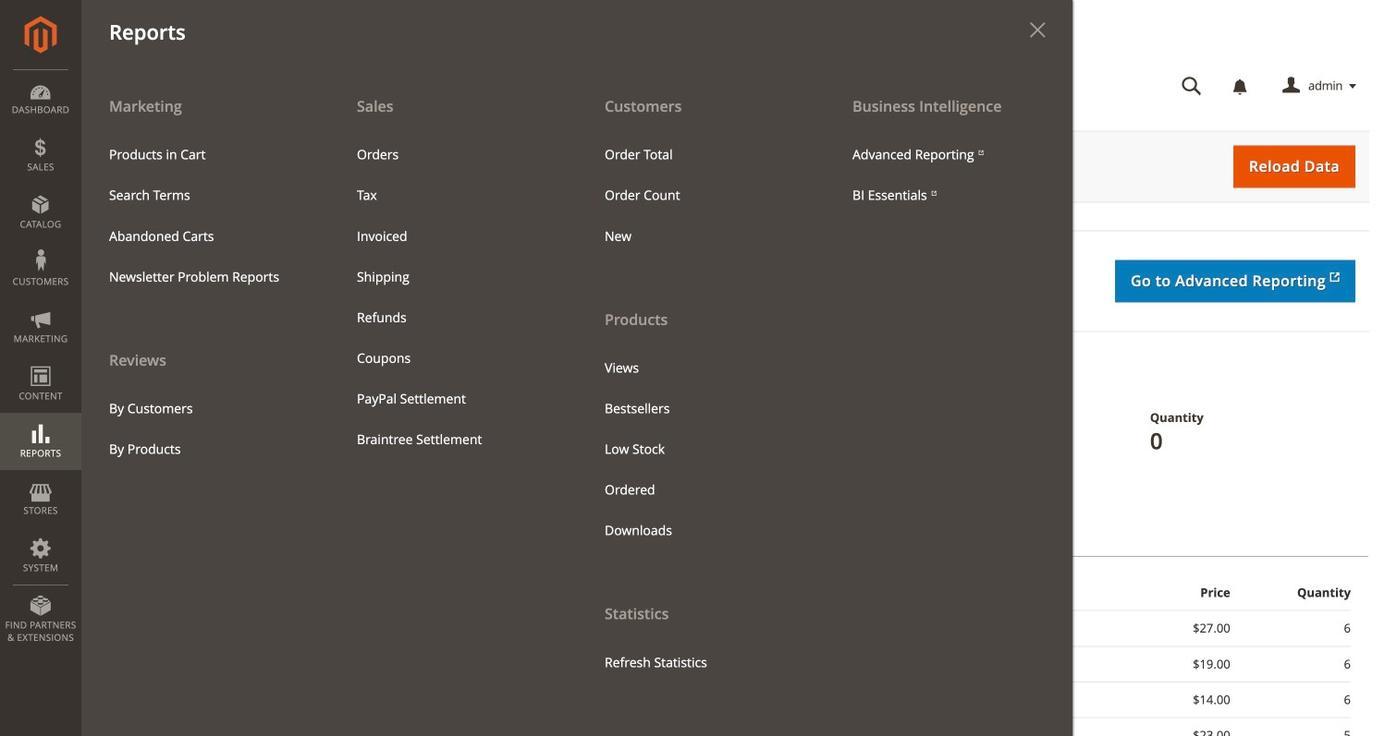 Task type: locate. For each thing, give the bounding box(es) containing it.
menu bar
[[0, 0, 1073, 737]]

menu
[[81, 85, 1073, 737], [81, 85, 329, 470], [577, 85, 825, 684], [95, 135, 315, 298], [343, 135, 563, 460], [591, 135, 811, 257], [839, 135, 1059, 216], [591, 348, 811, 552], [95, 389, 315, 470]]

magento admin panel image
[[25, 16, 57, 54]]



